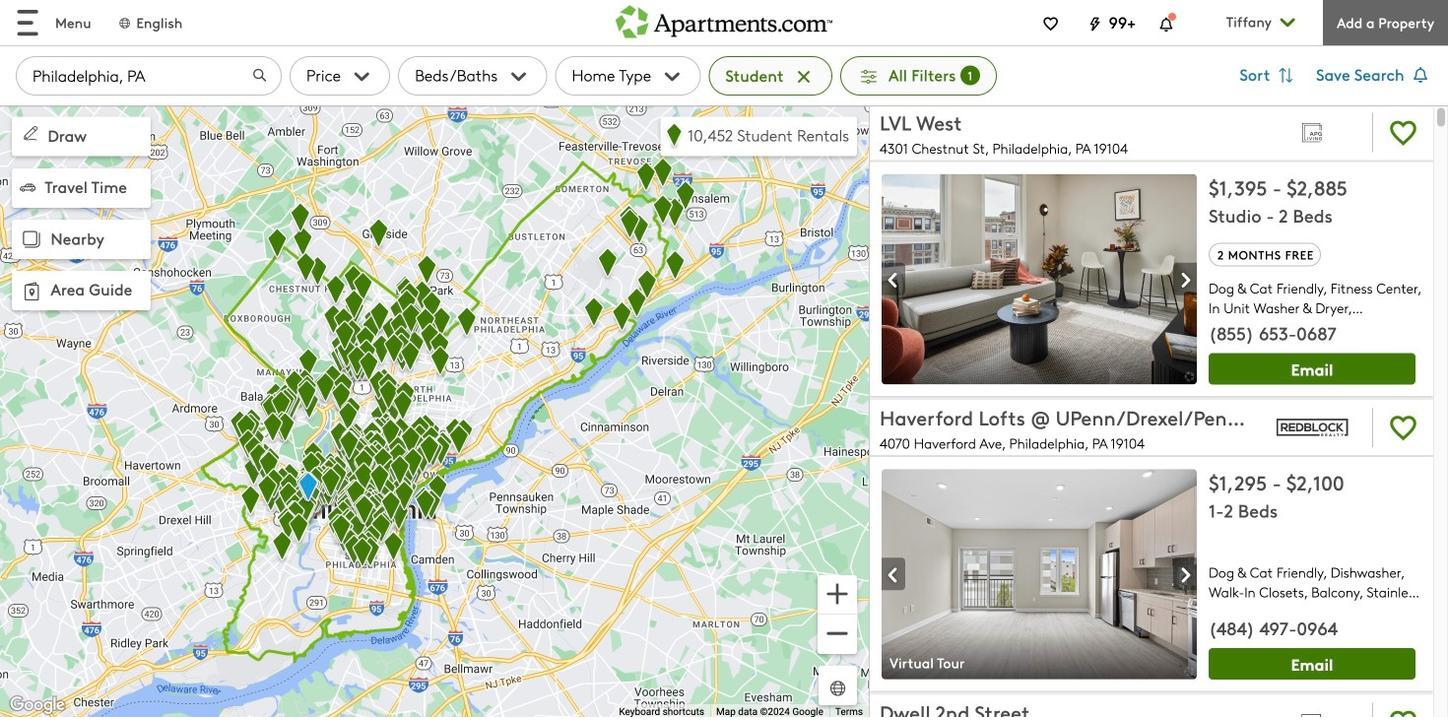 Task type: locate. For each thing, give the bounding box(es) containing it.
0 vertical spatial margin image
[[20, 123, 41, 144]]

apartments.com logo image
[[616, 0, 833, 38]]

google image
[[5, 693, 70, 718]]

1 vertical spatial margin image
[[18, 226, 45, 254]]

margin image
[[20, 180, 35, 195], [18, 226, 45, 254]]

placard image image
[[882, 264, 906, 297], [1174, 264, 1198, 297], [882, 559, 906, 592], [1174, 559, 1198, 592]]

margin image
[[20, 123, 41, 144], [18, 278, 45, 306]]

the klein company image
[[1267, 699, 1361, 718]]



Task type: describe. For each thing, give the bounding box(es) containing it.
1 vertical spatial margin image
[[18, 278, 45, 306]]

0 vertical spatial margin image
[[20, 180, 35, 195]]

satellite view image
[[827, 678, 850, 700]]

alterra property group image
[[1267, 109, 1361, 156]]

building photo - haverford lofts @ upenn/drexel/penn medicine image
[[882, 469, 1198, 680]]

Location or Point of Interest text field
[[16, 56, 282, 96]]

building photo - lvl west image
[[882, 174, 1198, 384]]

map region
[[0, 105, 869, 718]]



Task type: vqa. For each thing, say whether or not it's contained in the screenshot.
State
no



